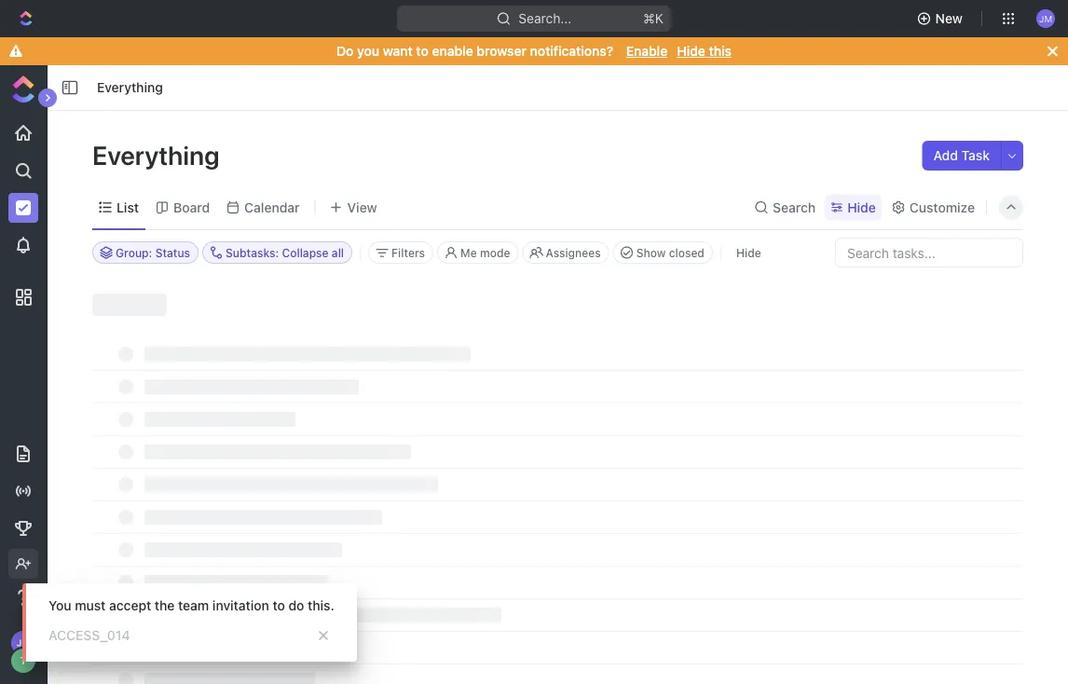 Task type: describe. For each thing, give the bounding box(es) containing it.
subtasks: collapse all
[[226, 246, 344, 259]]

assignees
[[546, 246, 601, 259]]

show closed button
[[613, 242, 713, 264]]

access_014
[[48, 628, 130, 643]]

new button
[[910, 4, 975, 34]]

customize button
[[886, 194, 981, 221]]

add
[[934, 148, 959, 163]]

enable
[[432, 43, 473, 59]]

new
[[936, 11, 963, 26]]

jm button
[[1031, 4, 1061, 34]]

view
[[348, 200, 377, 215]]

search
[[773, 200, 816, 215]]

show
[[637, 246, 666, 259]]

customize
[[910, 200, 975, 215]]

list link
[[113, 194, 139, 221]]

search...
[[519, 11, 572, 26]]

everything inside everything link
[[97, 80, 163, 95]]

everything link
[[92, 76, 168, 99]]

hide inside button
[[737, 246, 762, 259]]

this
[[709, 43, 732, 59]]

want
[[383, 43, 413, 59]]

must
[[75, 598, 106, 614]]

list
[[117, 200, 139, 215]]

group:
[[116, 246, 152, 259]]

all
[[332, 246, 344, 259]]

team
[[178, 598, 209, 614]]

status
[[155, 246, 190, 259]]

accept
[[109, 598, 151, 614]]

collapse
[[282, 246, 329, 259]]

the
[[155, 598, 175, 614]]

enable
[[626, 43, 668, 59]]



Task type: locate. For each thing, give the bounding box(es) containing it.
filters button
[[368, 242, 434, 264]]

2 vertical spatial hide
[[737, 246, 762, 259]]

do
[[289, 598, 304, 614]]

2 horizontal spatial hide
[[848, 200, 876, 215]]

view button
[[323, 194, 384, 221]]

to
[[416, 43, 429, 59], [273, 598, 285, 614]]

invitation
[[213, 598, 269, 614]]

to right want at the left of page
[[416, 43, 429, 59]]

notifications?
[[530, 43, 614, 59]]

you
[[357, 43, 380, 59]]

this.
[[308, 598, 335, 614]]

hide down search button
[[737, 246, 762, 259]]

me mode
[[461, 246, 510, 259]]

hide left this
[[677, 43, 706, 59]]

filters
[[392, 246, 425, 259]]

calendar
[[244, 200, 300, 215]]

task
[[962, 148, 990, 163]]

hide button
[[729, 242, 769, 264]]

0 vertical spatial hide
[[677, 43, 706, 59]]

1 horizontal spatial to
[[416, 43, 429, 59]]

everything
[[97, 80, 163, 95], [92, 139, 225, 170]]

calendar link
[[241, 194, 300, 221]]

1 vertical spatial to
[[273, 598, 285, 614]]

to left do
[[273, 598, 285, 614]]

board link
[[170, 194, 210, 221]]

add task
[[934, 148, 990, 163]]

search button
[[749, 194, 822, 221]]

assignees button
[[523, 242, 610, 264]]

⌘k
[[644, 11, 664, 26]]

0 vertical spatial to
[[416, 43, 429, 59]]

do you want to enable browser notifications? enable hide this
[[337, 43, 732, 59]]

me
[[461, 246, 477, 259]]

mode
[[480, 246, 510, 259]]

hide button
[[825, 194, 882, 221]]

0 horizontal spatial to
[[273, 598, 285, 614]]

closed
[[669, 246, 705, 259]]

you
[[48, 598, 71, 614]]

you must accept the team invitation to do this.
[[48, 598, 335, 614]]

0 vertical spatial everything
[[97, 80, 163, 95]]

jm
[[1040, 13, 1053, 24]]

1 vertical spatial hide
[[848, 200, 876, 215]]

do
[[337, 43, 354, 59]]

subtasks:
[[226, 246, 279, 259]]

1 vertical spatial everything
[[92, 139, 225, 170]]

0 horizontal spatial hide
[[677, 43, 706, 59]]

Search tasks... text field
[[836, 239, 1023, 267]]

browser
[[477, 43, 527, 59]]

add task button
[[923, 141, 1002, 171]]

board
[[173, 200, 210, 215]]

hide right search in the right of the page
[[848, 200, 876, 215]]

view button
[[323, 186, 384, 229]]

1 horizontal spatial hide
[[737, 246, 762, 259]]

me mode button
[[437, 242, 519, 264]]

show closed
[[637, 246, 705, 259]]

hide
[[677, 43, 706, 59], [848, 200, 876, 215], [737, 246, 762, 259]]

group: status
[[116, 246, 190, 259]]

hide inside dropdown button
[[848, 200, 876, 215]]



Task type: vqa. For each thing, say whether or not it's contained in the screenshot.
leftmost the from
no



